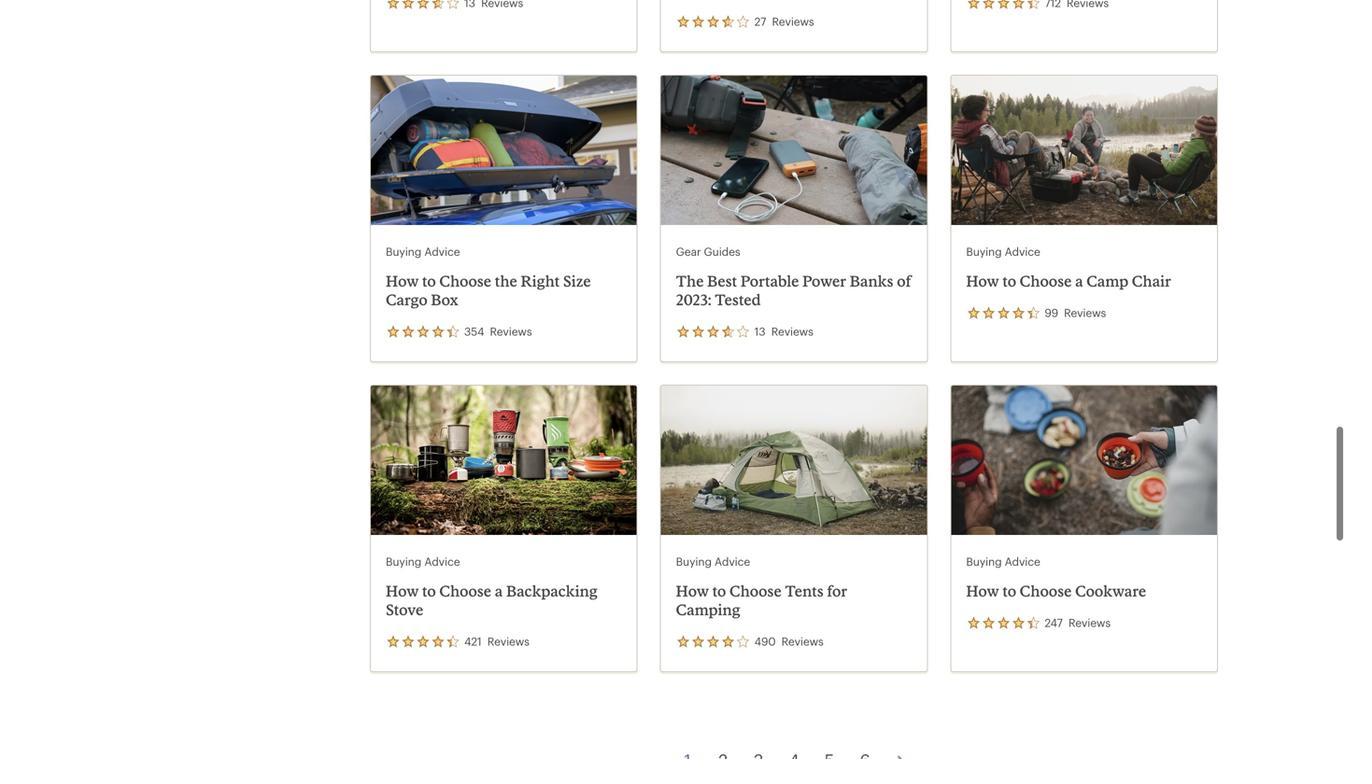 Task type: vqa. For each thing, say whether or not it's contained in the screenshot.


Task type: locate. For each thing, give the bounding box(es) containing it.
buying advice for how to choose cookware
[[966, 555, 1040, 569]]

to for how to choose a backpacking stove
[[422, 583, 436, 600]]

chair
[[1132, 272, 1171, 290]]

how inside how to choose the right size cargo box
[[386, 272, 419, 290]]

a
[[1075, 272, 1083, 290], [495, 583, 503, 600]]

how for how to choose the right size cargo box
[[386, 272, 419, 290]]

1 vertical spatial a
[[495, 583, 503, 600]]

choose
[[439, 272, 491, 290], [1020, 272, 1072, 290], [439, 583, 491, 600], [730, 583, 782, 600], [1020, 583, 1072, 600]]

to inside how to choose tents for camping
[[712, 583, 726, 600]]

how to choose cookware
[[966, 583, 1146, 600]]

27
[[754, 14, 766, 28]]

buying up cargo
[[386, 245, 421, 258]]

reviews right 490
[[782, 635, 824, 648]]

advice up how to choose cookware
[[1005, 555, 1040, 569]]

how inside how to choose a backpacking stove
[[386, 583, 419, 600]]

choose up box on the left of page
[[439, 272, 491, 290]]

choose inside how to choose a backpacking stove
[[439, 583, 491, 600]]

buying up camping
[[676, 555, 712, 569]]

advice up how to choose tents for camping
[[715, 555, 750, 569]]

buying advice
[[386, 245, 460, 258], [966, 245, 1040, 258], [386, 555, 460, 569], [676, 555, 750, 569], [966, 555, 1040, 569]]

to
[[422, 272, 436, 290], [1003, 272, 1016, 290], [422, 583, 436, 600], [712, 583, 726, 600], [1003, 583, 1016, 600]]

13
[[754, 325, 766, 338]]

to inside how to choose a backpacking stove
[[422, 583, 436, 600]]

buying advice for how to choose a backpacking stove
[[386, 555, 460, 569]]

1 horizontal spatial a
[[1075, 272, 1083, 290]]

to inside how to choose the right size cargo box
[[422, 272, 436, 290]]

buying for how to choose tents for camping
[[676, 555, 712, 569]]

the best portable power banks of 2023: tested
[[676, 272, 911, 309]]

reviews
[[772, 14, 814, 28], [1064, 306, 1106, 320], [490, 325, 532, 338], [771, 325, 813, 338], [1069, 616, 1111, 630], [487, 635, 530, 648], [782, 635, 824, 648]]

advice
[[424, 245, 460, 258], [1005, 245, 1040, 258], [424, 555, 460, 569], [715, 555, 750, 569], [1005, 555, 1040, 569]]

choose up 247
[[1020, 583, 1072, 600]]

buying advice up camping
[[676, 555, 750, 569]]

how for how to choose tents for camping
[[676, 583, 709, 600]]

buying advice up how to choose a camp chair
[[966, 245, 1040, 258]]

247
[[1045, 616, 1063, 630]]

how
[[386, 272, 419, 290], [966, 272, 999, 290], [386, 583, 419, 600], [676, 583, 709, 600], [966, 583, 999, 600]]

advice up how to choose a camp chair
[[1005, 245, 1040, 258]]

0 vertical spatial a
[[1075, 272, 1083, 290]]

490
[[754, 635, 776, 648]]

to for how to choose a camp chair
[[1003, 272, 1016, 290]]

advice up box on the left of page
[[424, 245, 460, 258]]

buying up how to choose a camp chair
[[966, 245, 1002, 258]]

a for camp
[[1075, 272, 1083, 290]]

2023:
[[676, 291, 711, 309]]

reviews right 247
[[1069, 616, 1111, 630]]

backpacking
[[506, 583, 598, 600]]

stove
[[386, 601, 423, 619]]

a left camp
[[1075, 272, 1083, 290]]

421
[[464, 635, 482, 648]]

reviews right 99
[[1064, 306, 1106, 320]]

buying up 'stove'
[[386, 555, 421, 569]]

advice for how to choose a backpacking stove
[[424, 555, 460, 569]]

best
[[707, 272, 737, 290]]

to for how to choose cookware
[[1003, 583, 1016, 600]]

choose inside how to choose tents for camping
[[730, 583, 782, 600]]

buying for how to choose a backpacking stove
[[386, 555, 421, 569]]

choose up 99
[[1020, 272, 1072, 290]]

reviews right 421
[[487, 635, 530, 648]]

buying advice up how to choose cookware
[[966, 555, 1040, 569]]

choose for for
[[730, 583, 782, 600]]

a inside how to choose a backpacking stove
[[495, 583, 503, 600]]

size
[[563, 272, 591, 290]]

buying advice up cargo
[[386, 245, 460, 258]]

421 reviews
[[464, 635, 530, 648]]

a up 421 reviews
[[495, 583, 503, 600]]

choose inside how to choose the right size cargo box
[[439, 272, 491, 290]]

reviews for backpacking
[[487, 635, 530, 648]]

reviews right 13
[[771, 325, 813, 338]]

0 horizontal spatial a
[[495, 583, 503, 600]]

buying for how to choose the right size cargo box
[[386, 245, 421, 258]]

buying advice up 'stove'
[[386, 555, 460, 569]]

how for how to choose a backpacking stove
[[386, 583, 419, 600]]

reviews for camp
[[1064, 306, 1106, 320]]

advice up how to choose a backpacking stove
[[424, 555, 460, 569]]

how to choose the right size cargo box
[[386, 272, 591, 309]]

27 reviews
[[754, 14, 814, 28]]

247 reviews
[[1045, 616, 1111, 630]]

choose up 421
[[439, 583, 491, 600]]

how inside how to choose tents for camping
[[676, 583, 709, 600]]

choose left tents
[[730, 583, 782, 600]]

reviews right 354
[[490, 325, 532, 338]]

reviews for banks
[[771, 325, 813, 338]]

buying up how to choose cookware
[[966, 555, 1002, 569]]

99 reviews
[[1045, 306, 1106, 320]]

the
[[676, 272, 704, 290]]

buying
[[386, 245, 421, 258], [966, 245, 1002, 258], [386, 555, 421, 569], [676, 555, 712, 569], [966, 555, 1002, 569]]



Task type: describe. For each thing, give the bounding box(es) containing it.
how for how to choose a camp chair
[[966, 272, 999, 290]]

box
[[431, 291, 458, 309]]

gear guides
[[676, 245, 740, 258]]

right
[[521, 272, 560, 290]]

portable
[[741, 272, 799, 290]]

354 reviews
[[464, 325, 532, 338]]

for
[[827, 583, 847, 600]]

reviews right 27
[[772, 14, 814, 28]]

choose for right
[[439, 272, 491, 290]]

cargo
[[386, 291, 428, 309]]

how to choose a camp chair
[[966, 272, 1171, 290]]

tested
[[715, 291, 761, 309]]

choose for backpacking
[[439, 583, 491, 600]]

buying advice for how to choose tents for camping
[[676, 555, 750, 569]]

354
[[464, 325, 484, 338]]

choose for camp
[[1020, 272, 1072, 290]]

buying for how to choose a camp chair
[[966, 245, 1002, 258]]

advice for how to choose tents for camping
[[715, 555, 750, 569]]

to for how to choose tents for camping
[[712, 583, 726, 600]]

buying for how to choose cookware
[[966, 555, 1002, 569]]

the
[[495, 272, 517, 290]]

13 reviews
[[754, 325, 813, 338]]

a for backpacking
[[495, 583, 503, 600]]

power
[[802, 272, 846, 290]]

how for how to choose cookware
[[966, 583, 999, 600]]

99
[[1045, 306, 1058, 320]]

camp
[[1087, 272, 1129, 290]]

gear
[[676, 245, 701, 258]]

banks
[[850, 272, 894, 290]]

buying advice for how to choose the right size cargo box
[[386, 245, 460, 258]]

advice for how to choose a camp chair
[[1005, 245, 1040, 258]]

advice for how to choose cookware
[[1005, 555, 1040, 569]]

cookware
[[1075, 583, 1146, 600]]

buying advice for how to choose a camp chair
[[966, 245, 1040, 258]]

camping
[[676, 601, 741, 619]]

490 reviews
[[754, 635, 824, 648]]

of
[[897, 272, 911, 290]]

tents
[[785, 583, 824, 600]]

to for how to choose the right size cargo box
[[422, 272, 436, 290]]

how to choose tents for camping
[[676, 583, 847, 619]]

reviews for for
[[782, 635, 824, 648]]

reviews for right
[[490, 325, 532, 338]]

advice for how to choose the right size cargo box
[[424, 245, 460, 258]]

guides
[[704, 245, 740, 258]]

how to choose a backpacking stove
[[386, 583, 598, 619]]



